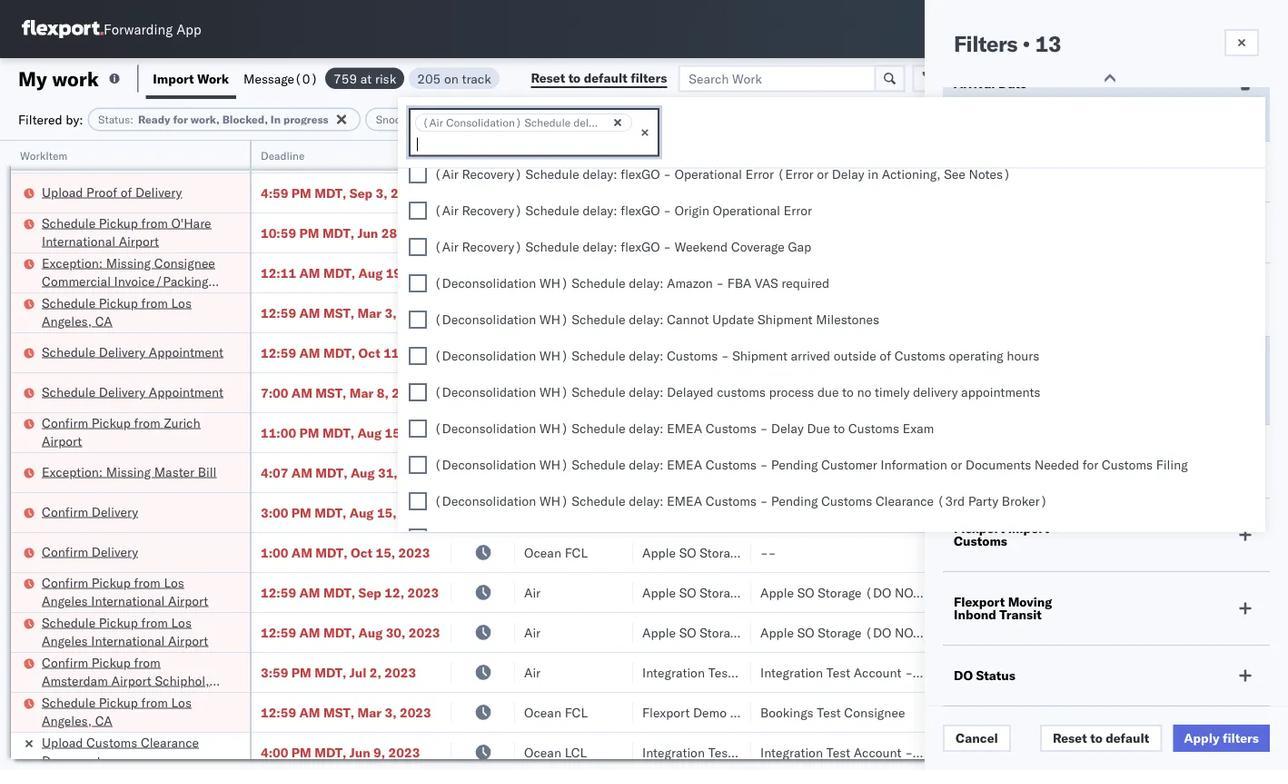 Task type: locate. For each thing, give the bounding box(es) containing it.
0 horizontal spatial status
[[98, 113, 130, 126]]

7 wh) from the top
[[540, 494, 569, 510]]

3 shanghai pudong international airp from the top
[[1088, 585, 1289, 601]]

2 upload from the top
[[42, 184, 83, 200]]

china down be
[[1149, 465, 1183, 481]]

schedule pickup from los angeles, ca
[[42, 295, 192, 329], [42, 695, 192, 729]]

1 vertical spatial bic
[[1270, 304, 1289, 320]]

am down 1:00 am mdt, oct 15, 2023 on the bottom
[[299, 585, 320, 601]]

2 ca from the top
[[95, 713, 112, 729]]

flex-2345290 button
[[942, 620, 1069, 646], [942, 620, 1069, 646]]

snoozed : no
[[376, 113, 441, 126]]

1 horizontal spatial status
[[977, 668, 1016, 684]]

mdt, down deadline button
[[315, 185, 347, 201]]

7:00 down in
[[261, 145, 288, 161]]

default inside 'button'
[[584, 70, 628, 86]]

0 vertical spatial upload customs clearance documents link
[[42, 134, 226, 170]]

ca for 2nd schedule pickup from los angeles, ca "link"
[[95, 713, 112, 729]]

upload customs clearance documents for 4:00 pm mdt, jun 9, 2023
[[42, 735, 199, 769]]

1 vertical spatial confirm delivery button
[[42, 543, 138, 563]]

required
[[782, 276, 830, 292]]

for
[[173, 113, 188, 126], [1083, 458, 1099, 473]]

use) for 12:59 am mdt, sep 12, 2023
[[806, 585, 838, 601]]

pickup for 'confirm pickup from amsterdam airport schiphol, haarlemmermeer, netherlands' link
[[92, 655, 131, 671]]

confirm down exception: missing master bill button
[[42, 504, 88, 520]]

11 flex- from the top
[[971, 705, 1011, 721]]

1 vertical spatial --
[[761, 545, 776, 561]]

bookings for exception: missing consignee commercial invoice/packing list 'link'
[[761, 265, 814, 281]]

default
[[584, 70, 628, 86], [1106, 731, 1150, 747]]

1 confirm from the top
[[42, 415, 88, 431]]

aug left 30,
[[359, 625, 383, 641]]

confirm
[[42, 415, 88, 431], [42, 504, 88, 520], [42, 544, 88, 560], [42, 575, 88, 591], [42, 655, 88, 671]]

appointments
[[962, 385, 1041, 401]]

7:00 for 7:00 am mst, mar 8, 2023
[[261, 385, 288, 401]]

1 vertical spatial schedule delivery appointment link
[[42, 383, 223, 401]]

7 resize handle column header from the left
[[1057, 141, 1079, 771]]

1 vertical spatial shanghai,
[[1088, 745, 1146, 761]]

schedule delivery appointment link up confirm pickup from zurich airport link
[[42, 383, 223, 401]]

0 vertical spatial confirm delivery
[[42, 504, 138, 520]]

am up 7:00 am mst, mar 8, 2023 at the left
[[299, 345, 320, 361]]

ocean for 'schedule delivery appointment' link for 12:59
[[524, 345, 562, 361]]

jun left 28,
[[358, 225, 378, 241]]

ocean fcl for 1st confirm delivery button from the bottom
[[524, 545, 588, 561]]

from down confirm pickup from los angeles international airport button
[[141, 615, 168, 631]]

emea for (flexport
[[667, 530, 703, 546]]

7:00 for 7:00 am mst, mar 11, 2023
[[261, 145, 288, 161]]

schedule delivery appointment link
[[42, 343, 223, 361], [42, 383, 223, 401]]

flex- up appointments
[[971, 345, 1011, 361]]

exception: inside exception: missing consignee commercial invoice/packing list
[[42, 255, 103, 271]]

wh) for (deconsolidation wh) schedule delay: emea customs - delay due to customs exam
[[540, 421, 569, 437]]

schedule inside (air consolidation) schedule delay: flexport - booking needs to be split
[[1099, 389, 1156, 405]]

ocean for 1st schedule pickup from los angeles, ca "link" from the top of the page
[[524, 305, 562, 321]]

0 vertical spatial 12:59 am mst, mar 3, 2023
[[261, 305, 431, 321]]

0 vertical spatial ocean lcl
[[524, 185, 587, 201]]

None text field
[[415, 136, 433, 152]]

0 vertical spatial or
[[817, 167, 829, 183]]

0 vertical spatial of
[[121, 184, 132, 200]]

1 shanghai pudong international airp from the top
[[1088, 145, 1289, 161]]

3,
[[376, 185, 388, 201], [385, 305, 397, 321], [385, 705, 397, 721]]

15, down 31,
[[377, 505, 397, 521]]

7 (deconsolidation from the top
[[434, 494, 536, 510]]

confirm pickup from los angeles international airport link
[[42, 574, 226, 610]]

integration test account - karl lagerfeld for flex-2132767
[[761, 665, 997, 681]]

reset for reset to default filters
[[531, 70, 565, 86]]

storage for 12:59 am mdt, sep 12, 2023
[[700, 585, 744, 601]]

shipment for milestones
[[758, 312, 813, 328]]

flex-1911466 button
[[942, 700, 1069, 726], [942, 700, 1069, 726]]

delivery up confirm pickup from zurich airport
[[99, 384, 146, 400]]

1 vertical spatial 7:00
[[261, 385, 288, 401]]

default down ningbo
[[1106, 731, 1150, 747]]

mdt, for 12:11 am mdt, aug 19, 2023
[[323, 265, 355, 281]]

1 vertical spatial shipment
[[733, 349, 788, 364]]

1 horizontal spatial trading
[[814, 185, 857, 201]]

account for 7:00 am mst, mar 11, 2023
[[854, 145, 902, 161]]

pickup up "exception: missing master bill"
[[92, 415, 131, 431]]

1 : from the left
[[130, 113, 134, 126]]

0 vertical spatial ca
[[95, 313, 112, 329]]

1 vertical spatial reset
[[1053, 731, 1088, 747]]

airport up schiphol,
[[168, 633, 208, 649]]

2 bookings test consignee from the top
[[761, 305, 906, 321]]

1 schedule delivery appointment link from the top
[[42, 343, 223, 361]]

flex
[[942, 149, 963, 162]]

0 vertical spatial schedule delivery appointment button
[[42, 343, 223, 363]]

for right needed
[[1083, 458, 1099, 473]]

1 china from the top
[[1149, 465, 1183, 481]]

trading down the (air recovery) schedule delay: flexgo - operational error (error or delay in actioning, see notes)
[[696, 185, 739, 201]]

am for schedule pickup from los angeles international airport button
[[299, 625, 320, 641]]

hong
[[1088, 545, 1119, 561]]

2 angeles from the top
[[42, 633, 88, 649]]

pickup inside confirm pickup from zurich airport
[[92, 415, 131, 431]]

pm for 4:59
[[292, 185, 311, 201]]

missing down confirm pickup from zurich airport button
[[106, 464, 151, 480]]

3 karl from the top
[[916, 665, 940, 681]]

Search Work text field
[[678, 65, 876, 92]]

resize handle column header
[[228, 141, 250, 771], [430, 141, 452, 771], [493, 141, 515, 771], [612, 141, 633, 771], [730, 141, 752, 771], [911, 141, 933, 771], [1057, 141, 1079, 771], [1239, 141, 1260, 771], [1256, 141, 1278, 771]]

integration
[[761, 145, 823, 161], [761, 225, 823, 241], [761, 385, 823, 401], [642, 425, 705, 441], [761, 425, 823, 441], [642, 505, 705, 521], [761, 505, 823, 521], [761, 665, 823, 681], [761, 745, 823, 761]]

appointment for 12:59 am mdt, oct 11, 2023
[[149, 344, 223, 360]]

1 vertical spatial angeles
[[42, 633, 88, 649]]

documents for 7:00 am mst, mar 11, 2023
[[42, 153, 108, 169]]

flex id button
[[933, 144, 1061, 163]]

None checkbox
[[409, 166, 427, 184], [409, 348, 427, 366], [409, 384, 427, 402], [409, 420, 427, 438], [409, 493, 427, 511], [409, 529, 427, 548], [409, 166, 427, 184], [409, 348, 427, 366], [409, 384, 427, 402], [409, 420, 427, 438], [409, 493, 427, 511], [409, 529, 427, 548]]

customs)
[[996, 530, 1055, 546]]

am right 4:07
[[292, 465, 312, 481]]

2 vertical spatial recovery)
[[462, 239, 522, 255]]

pm right 3:59 on the left bottom
[[292, 665, 311, 681]]

flex- up inbond
[[971, 585, 1011, 601]]

default inside button
[[1106, 731, 1150, 747]]

1 confirm delivery button from the top
[[42, 503, 138, 523]]

1 vertical spatial exception:
[[42, 464, 103, 480]]

1 vertical spatial jun
[[350, 745, 370, 761]]

•
[[1023, 30, 1031, 57]]

emea down (deconsolidation wh) schedule delay: emea customs - pending customs clearance (3rd party broker)
[[667, 530, 703, 546]]

resize handle column header for deadline
[[430, 141, 452, 771]]

2 vertical spatial 3,
[[385, 705, 397, 721]]

documents down haarlemmermeer,
[[42, 753, 108, 769]]

flex-2177389 for 1:00 am mdt, oct 15, 2023
[[971, 545, 1066, 561]]

to up "customer"
[[834, 421, 845, 437]]

(air
[[434, 167, 459, 183], [434, 203, 459, 219], [434, 239, 459, 255], [974, 389, 1000, 405]]

for left work,
[[173, 113, 188, 126]]

1 angeles, from the top
[[42, 313, 92, 329]]

1 vertical spatial pending
[[771, 494, 818, 510]]

error
[[746, 167, 774, 183], [784, 203, 812, 219]]

to up at risk : overdue, due soon
[[569, 70, 581, 86]]

missing inside exception: missing master bill link
[[106, 464, 151, 480]]

aug for 4:07 am mdt, aug 31, 2023
[[351, 465, 375, 481]]

schedule pickup from los angeles international airport button
[[42, 614, 226, 652]]

1919146
[[1011, 465, 1066, 481]]

5 ocean from the top
[[524, 465, 562, 481]]

1 bookings test consignee from the top
[[761, 265, 906, 281]]

2 shanghai from the top
[[1088, 385, 1142, 401]]

flex-2166988 down type
[[971, 385, 1066, 401]]

0 vertical spatial angeles,
[[42, 313, 92, 329]]

1 flexport demo consignee from the top
[[642, 265, 791, 281]]

mdt, for 11:00 pm mdt, aug 15, 2023
[[322, 425, 354, 441]]

2023 right 2,
[[385, 665, 416, 681]]

0 vertical spatial recovery)
[[462, 167, 522, 183]]

oct
[[359, 345, 380, 361], [351, 545, 373, 561]]

1 demo from the top
[[693, 265, 727, 281]]

flex-2166988 up 'notes)'
[[971, 145, 1066, 161]]

mdt, for 1:00 am mdt, oct 15, 2023
[[316, 545, 348, 561]]

0 vertical spatial flex-2177389
[[971, 345, 1066, 361]]

lagerfeld down inbond
[[943, 665, 997, 681]]

mar
[[350, 145, 374, 161], [358, 305, 382, 321], [350, 385, 374, 401], [358, 705, 382, 721]]

4:59
[[261, 185, 288, 201]]

lagerfeld for flex-2132512
[[943, 745, 997, 761]]

0 vertical spatial shanghai,
[[1088, 465, 1146, 481]]

schedule delivery appointment link for 12:59
[[42, 343, 223, 361]]

6 resize handle column header from the left
[[911, 141, 933, 771]]

1 resize handle column header from the left
[[228, 141, 250, 771]]

4 flex- from the top
[[971, 385, 1011, 401]]

(deconsolidation for (deconsolidation wh) schedule delay: emea customs - pending customer information or documents needed for customs filing
[[434, 458, 536, 473]]

2 confirm delivery from the top
[[42, 544, 138, 560]]

flex-2177389 for 12:59 am mdt, oct 11, 2023
[[971, 345, 1066, 361]]

0 horizontal spatial risk
[[375, 70, 396, 86]]

pickup down confirm pickup from los angeles international airport
[[99, 615, 138, 631]]

2 ocean from the top
[[524, 265, 562, 281]]

flex- for 12:59 am mdt, aug 30, 2023
[[971, 625, 1011, 641]]

0 vertical spatial lcl
[[565, 185, 587, 201]]

from inside schedule pickup from o'hare international airport
[[141, 215, 168, 231]]

confirm inside confirm pickup from zurich airport
[[42, 415, 88, 431]]

cascade down (error
[[761, 185, 811, 201]]

los inside schedule pickup from los angeles international airport
[[171, 615, 192, 631]]

2 cascade from the left
[[761, 185, 811, 201]]

upload customs clearance documents link for 4:00 pm mdt, jun 9, 2023
[[42, 734, 226, 770]]

0 vertical spatial angeles
[[42, 593, 88, 609]]

3:00 pm mdt, aug 15, 2023
[[261, 505, 431, 521]]

international inside schedule pickup from los angeles international airport
[[91, 633, 165, 649]]

import work
[[153, 70, 229, 86]]

11:00
[[261, 425, 296, 441]]

flexport moving inbond transit
[[954, 594, 1053, 623]]

pending for (3rd
[[771, 494, 818, 510]]

1 7:00 from the top
[[261, 145, 288, 161]]

1 vertical spatial 2177389
[[1011, 545, 1066, 561]]

delay left in
[[832, 167, 865, 183]]

integration test account - karl lagerfeld for flex-2166988
[[761, 385, 997, 401]]

0 horizontal spatial error
[[746, 167, 774, 183]]

1 vertical spatial missing
[[106, 464, 151, 480]]

airport inside confirm pickup from los angeles international airport
[[168, 593, 208, 609]]

delay: for (air consolidation) schedule delay: flexport - booking needs to be split
[[1159, 389, 1196, 405]]

ca for 1st schedule pickup from los angeles, ca "link" from the top of the page
[[95, 313, 112, 329]]

- inside (air consolidation) schedule delay: flexport - booking needs to be split
[[1028, 402, 1036, 418]]

angeles inside confirm pickup from los angeles international airport
[[42, 593, 88, 609]]

flex-2166988
[[971, 145, 1066, 161], [971, 385, 1066, 401]]

delivery for 2nd confirm delivery button from the bottom of the page
[[92, 504, 138, 520]]

forwarding app link
[[22, 20, 201, 38]]

not for 12:59 am mdt, aug 30, 2023
[[777, 625, 802, 641]]

airport up exception: missing consignee commercial invoice/packing list button
[[119, 233, 159, 249]]

2 shanghai, from the top
[[1088, 745, 1146, 761]]

3, down 19,
[[385, 305, 397, 321]]

proof
[[86, 184, 117, 200]]

2 vertical spatial flexgo
[[621, 239, 660, 255]]

reset inside button
[[1053, 731, 1088, 747]]

delivery up party
[[954, 460, 1005, 476]]

0 horizontal spatial cascade
[[642, 185, 692, 201]]

from inside confirm pickup from los angeles international airport
[[134, 575, 161, 591]]

flexport demo consignee
[[642, 265, 791, 281], [642, 305, 791, 321], [642, 465, 791, 481], [642, 705, 791, 721]]

o'hare
[[171, 215, 211, 231]]

1 vertical spatial or
[[951, 458, 963, 473]]

3:59 pm mdt, jul 2, 2023
[[261, 665, 416, 681]]

flex- for 4:00 pm mdt, jun 9, 2023
[[971, 745, 1011, 761]]

4 12:59 from the top
[[261, 625, 296, 641]]

3 flex- from the top
[[971, 345, 1011, 361]]

file exception
[[979, 70, 1064, 86]]

(do for 12:59 am mdt, sep 12, 2023
[[747, 585, 774, 601]]

lagerfeld down flex-1911466 at bottom right
[[943, 745, 997, 761]]

2 vertical spatial documents
[[42, 753, 108, 769]]

file
[[979, 70, 1001, 86]]

bic for 2nd schedule pickup from los angeles, ca "link"
[[1270, 704, 1289, 720]]

of inside button
[[121, 184, 132, 200]]

0 vertical spatial reset
[[531, 70, 565, 86]]

shipment down vas
[[758, 312, 813, 328]]

fcl for 12:59 am mdt, oct 11, 2023's schedule delivery appointment button
[[565, 345, 588, 361]]

flex-2377570 button
[[942, 500, 1069, 526], [942, 500, 1069, 526]]

8 flex- from the top
[[971, 585, 1011, 601]]

karl left do
[[916, 665, 940, 681]]

flexgo
[[621, 167, 660, 183], [621, 203, 660, 219], [621, 239, 660, 255]]

(deconsolidation wh) schedule delay: emea customs - pending customs clearance (flexport customs)
[[434, 530, 1055, 546]]

delay: inside (air consolidation) schedule delay: flexport - booking needs to be split
[[1159, 389, 1196, 405]]

(deconsolidation wh) schedule delay: cannot update shipment milestones
[[434, 312, 880, 328]]

mdt, for 4:59 pm mdt, sep 3, 2023
[[315, 185, 347, 201]]

confirm delivery for confirm delivery link corresponding to 2nd confirm delivery button from the bottom of the page
[[42, 504, 138, 520]]

confirm inside confirm pickup from amsterdam airport schiphol, haarlemmermeer, netherlands
[[42, 655, 88, 671]]

2023 down 30,
[[400, 705, 431, 721]]

5 resize handle column header from the left
[[730, 141, 752, 771]]

mdt, for 3:00 pm mdt, aug 15, 2023
[[315, 505, 347, 521]]

airport inside schedule pickup from o'hare international airport
[[119, 233, 159, 249]]

1 vertical spatial oct
[[351, 545, 373, 561]]

delivery down exception: missing master bill button
[[92, 504, 138, 520]]

3 resize handle column header from the left
[[493, 141, 515, 771]]

flex- down 'notes)'
[[971, 185, 1011, 201]]

3 wh) from the top
[[540, 349, 569, 364]]

-- down (deconsolidation wh) schedule delay: emea customs - pending customs clearance (3rd party broker)
[[761, 545, 776, 561]]

0 vertical spatial bic
[[1270, 264, 1289, 280]]

2 vertical spatial bic
[[1270, 704, 1289, 720]]

7 flex- from the top
[[971, 545, 1011, 561]]

pudong for 7:00 am mst, mar 11, 2023
[[1145, 145, 1189, 161]]

apply
[[1184, 731, 1220, 747]]

1 vertical spatial schedule pickup from los angeles, ca button
[[42, 694, 226, 732]]

clearance
[[141, 135, 199, 151], [876, 494, 934, 510], [876, 530, 934, 546], [141, 735, 199, 751]]

pudong for 12:59 am mdt, aug 30, 2023
[[1145, 625, 1189, 641]]

10 flex- from the top
[[971, 665, 1011, 681]]

0 vertical spatial 2166988
[[1011, 145, 1066, 161]]

1 confirm delivery link from the top
[[42, 503, 138, 521]]

or up cascade trading ltd.
[[817, 167, 829, 183]]

0 horizontal spatial filters
[[631, 70, 667, 86]]

flexport inside flexport managed delivery
[[954, 447, 1005, 463]]

2023 down 19,
[[400, 305, 431, 321]]

3 upload from the top
[[42, 735, 83, 751]]

1 shanghai, from the top
[[1088, 465, 1146, 481]]

1 vertical spatial china
[[1149, 745, 1183, 761]]

fcl for 1st confirm delivery button from the bottom
[[565, 545, 588, 561]]

2177389 for 1:00 am mdt, oct 15, 2023
[[1011, 545, 1066, 561]]

confirm delivery button up confirm pickup from los angeles international airport
[[42, 543, 138, 563]]

1 vertical spatial schedule delivery appointment
[[42, 384, 223, 400]]

2 flex-2177389 from the top
[[971, 545, 1066, 561]]

pickup inside schedule pickup from los angeles international airport
[[99, 615, 138, 631]]

: left no on the left top
[[418, 113, 421, 126]]

upload left proof
[[42, 184, 83, 200]]

schedule
[[526, 167, 580, 183], [526, 203, 580, 219], [42, 215, 96, 231], [526, 239, 580, 255], [572, 276, 626, 292], [42, 295, 96, 311], [572, 312, 626, 328], [42, 344, 96, 360], [572, 349, 626, 364], [42, 384, 96, 400], [572, 385, 626, 401], [1099, 389, 1156, 405], [572, 421, 626, 437], [572, 458, 626, 473], [572, 494, 626, 510], [572, 530, 626, 546], [42, 615, 96, 631], [42, 695, 96, 711]]

upload customs clearance documents link for 7:00 am mst, mar 11, 2023
[[42, 134, 226, 170]]

1 vertical spatial 2166988
[[1011, 385, 1066, 401]]

(air for (air recovery) schedule delay: flexgo - operational error (error or delay in actioning, see notes)
[[434, 167, 459, 183]]

1 shanghai, china from the top
[[1088, 465, 1183, 481]]

4 karl from the top
[[916, 745, 940, 761]]

pickup inside confirm pickup from amsterdam airport schiphol, haarlemmermeer, netherlands
[[92, 655, 131, 671]]

operating
[[949, 349, 1004, 364]]

not for 12:59 am mdt, sep 12, 2023
[[777, 585, 802, 601]]

0 vertical spatial due
[[578, 113, 599, 126]]

airport
[[119, 233, 159, 249], [42, 433, 82, 449], [168, 593, 208, 609], [168, 633, 208, 649], [111, 673, 152, 689]]

2345290
[[1011, 625, 1066, 641]]

4 air from the top
[[524, 425, 541, 441]]

aug
[[359, 265, 383, 281], [358, 425, 382, 441], [351, 465, 375, 481], [350, 505, 374, 521], [359, 625, 383, 641]]

karl right timely at the right of page
[[916, 385, 940, 401]]

6 (deconsolidation from the top
[[434, 458, 536, 473]]

con button
[[1260, 137, 1289, 170]]

3 fcl from the top
[[565, 345, 588, 361]]

emea up (deconsolidation wh) schedule delay: emea customs - pending customs clearance (flexport customs)
[[667, 494, 703, 510]]

pending left "customer"
[[771, 458, 818, 473]]

0 vertical spatial shipment
[[758, 312, 813, 328]]

1 schedule pickup from los angeles, ca button from the top
[[42, 294, 226, 332]]

2 schedule pickup from los angeles, ca from the top
[[42, 695, 192, 729]]

delay: for (deconsolidation wh) schedule delay: amazon - fba vas required
[[629, 276, 664, 292]]

0 horizontal spatial of
[[121, 184, 132, 200]]

(air recovery) schedule delay: flexgo - operational error (error or delay in actioning, see notes)
[[434, 167, 1011, 183]]

1 vertical spatial upload customs clearance documents
[[42, 735, 199, 769]]

pm for 4:00
[[292, 745, 311, 761]]

missing inside exception: missing consignee commercial invoice/packing list
[[106, 255, 151, 271]]

1 vertical spatial flexgo
[[621, 203, 660, 219]]

confirm up "exception: missing master bill"
[[42, 415, 88, 431]]

3 flexgo from the top
[[621, 239, 660, 255]]

bic
[[1270, 264, 1289, 280], [1270, 304, 1289, 320], [1270, 704, 1289, 720]]

air for 11:00 pm mdt, aug 15, 2023
[[524, 425, 541, 441]]

0 vertical spatial jun
[[358, 225, 378, 241]]

apple for 12:59 am mdt, oct 11, 2023
[[642, 345, 676, 361]]

1 recovery) from the top
[[462, 167, 522, 183]]

1 fcl from the top
[[565, 265, 588, 281]]

not for 12:59 am mdt, oct 11, 2023
[[777, 345, 802, 361]]

1 vertical spatial filters
[[1223, 731, 1260, 747]]

to inside (air consolidation) schedule delay: flexport - booking needs to be split
[[1134, 402, 1146, 418]]

12:59 for flex-1911466
[[261, 705, 296, 721]]

3 flexport demo consignee from the top
[[642, 465, 791, 481]]

0 vertical spatial schedule pickup from los angeles, ca button
[[42, 294, 226, 332]]

1 vertical spatial flex-2166988
[[971, 385, 1066, 401]]

0 vertical spatial filters
[[631, 70, 667, 86]]

schedule pickup from los angeles, ca down amsterdam
[[42, 695, 192, 729]]

1 vertical spatial upload customs clearance documents link
[[42, 734, 226, 770]]

2166988
[[1011, 145, 1066, 161], [1011, 385, 1066, 401]]

11, for mar
[[377, 145, 397, 161]]

from inside confirm pickup from amsterdam airport schiphol, haarlemmermeer, netherlands
[[134, 655, 161, 671]]

1 horizontal spatial filters
[[1223, 731, 1260, 747]]

reset inside 'button'
[[531, 70, 565, 86]]

0 vertical spatial for
[[173, 113, 188, 126]]

pickup for schedule pickup from o'hare international airport link
[[99, 215, 138, 231]]

(do for 1:00 am mdt, oct 15, 2023
[[747, 545, 774, 561]]

schiphol,
[[155, 673, 210, 689]]

sep for 12,
[[359, 585, 382, 601]]

1 vertical spatial confirm delivery
[[42, 544, 138, 560]]

2 2177389 from the top
[[1011, 545, 1066, 561]]

2 missing from the top
[[106, 464, 151, 480]]

integration test account - karl lagerfeld for flex-2132512
[[761, 745, 997, 761]]

delay: for (air recovery) schedule delay: flexgo - operational error (error or delay in actioning, see notes)
[[583, 167, 618, 183]]

1 vertical spatial 11,
[[384, 345, 403, 361]]

1 ocean fcl from the top
[[524, 265, 588, 281]]

1 lcl from the top
[[565, 185, 587, 201]]

(error
[[778, 167, 814, 183]]

from down invoice/packing
[[141, 295, 168, 311]]

delivery inside flexport managed delivery
[[954, 460, 1005, 476]]

2 7:00 from the top
[[261, 385, 288, 401]]

1 12:59 am mst, mar 3, 2023 from the top
[[261, 305, 431, 321]]

0 vertical spatial 3,
[[376, 185, 388, 201]]

track
[[462, 70, 491, 86]]

consignee button
[[752, 144, 915, 163]]

(do for 12:59 am mdt, aug 30, 2023
[[747, 625, 774, 641]]

arrived
[[791, 349, 831, 364]]

china
[[1149, 465, 1183, 481], [1149, 745, 1183, 761]]

2023
[[400, 145, 431, 161], [391, 185, 422, 201], [404, 225, 436, 241], [409, 265, 440, 281], [400, 305, 431, 321], [406, 345, 438, 361], [392, 385, 424, 401], [408, 425, 439, 441], [401, 465, 432, 481], [400, 505, 431, 521], [399, 545, 430, 561], [408, 585, 439, 601], [409, 625, 440, 641], [385, 665, 416, 681], [400, 705, 431, 721], [389, 745, 420, 761]]

flex- for 1:00 am mdt, oct 15, 2023
[[971, 545, 1011, 561]]

confirm up schedule pickup from los angeles international airport
[[42, 575, 88, 591]]

2 trading from the left
[[814, 185, 857, 201]]

mdt, left jul
[[315, 665, 347, 681]]

1 appointment from the top
[[149, 344, 223, 360]]

hong kong
[[1088, 545, 1151, 561]]

confirm up amsterdam
[[42, 655, 88, 671]]

aug for 3:00 pm mdt, aug 15, 2023
[[350, 505, 374, 521]]

flex-1919146 button
[[942, 460, 1069, 486], [942, 460, 1069, 486]]

emea
[[667, 421, 703, 437], [667, 458, 703, 473], [667, 494, 703, 510], [667, 530, 703, 546]]

pickup for confirm pickup from zurich airport link
[[92, 415, 131, 431]]

1 vertical spatial recovery)
[[462, 203, 522, 219]]

1 horizontal spatial :
[[418, 113, 421, 126]]

flex- down flex-1911466 at bottom right
[[971, 745, 1011, 761]]

1 vertical spatial schedule delivery appointment button
[[42, 383, 223, 403]]

batch action button
[[1159, 65, 1278, 92]]

from inside confirm pickup from zurich airport
[[134, 415, 161, 431]]

1 confirm delivery from the top
[[42, 504, 138, 520]]

flexport inside (air consolidation) schedule delay: flexport - booking needs to be split
[[974, 402, 1025, 418]]

4:59 pm mdt, sep 3, 2023
[[261, 185, 422, 201]]

work,
[[191, 113, 220, 126]]

4 (deconsolidation from the top
[[434, 385, 536, 401]]

4 confirm from the top
[[42, 575, 88, 591]]

3 integration test account - karl lagerfeld from the top
[[761, 665, 997, 681]]

flex- up cancel
[[971, 705, 1011, 721]]

0 vertical spatial upload
[[42, 135, 83, 151]]

id
[[966, 149, 977, 162]]

4 ocean from the top
[[524, 345, 562, 361]]

amsterdam
[[42, 673, 108, 689]]

bic for exception: missing consignee commercial invoice/packing list 'link'
[[1270, 264, 1289, 280]]

reset to default filters
[[531, 70, 667, 86]]

1 horizontal spatial reset
[[1053, 731, 1088, 747]]

delivery down exception: missing consignee commercial invoice/packing list
[[99, 344, 146, 360]]

upload customs clearance documents
[[42, 135, 199, 169], [42, 735, 199, 769]]

1 vertical spatial confirm delivery link
[[42, 543, 138, 561]]

karl left cancel button
[[916, 745, 940, 761]]

9 resize handle column header from the left
[[1256, 141, 1278, 771]]

schedule delivery appointment link down exception: missing consignee commercial invoice/packing list
[[42, 343, 223, 361]]

from inside schedule pickup from los angeles international airport
[[141, 615, 168, 631]]

4 pudong from the top
[[1145, 625, 1189, 641]]

0 vertical spatial appointment
[[149, 344, 223, 360]]

recovery) for (air recovery) schedule delay: flexgo - origin operational error
[[462, 203, 522, 219]]

filters inside 'button'
[[631, 70, 667, 86]]

None checkbox
[[409, 202, 427, 220], [409, 239, 427, 257], [409, 275, 427, 293], [409, 311, 427, 329], [409, 457, 427, 475], [409, 202, 427, 220], [409, 239, 427, 257], [409, 275, 427, 293], [409, 311, 427, 329], [409, 457, 427, 475]]

reset down the 1911466 on the bottom of page
[[1053, 731, 1088, 747]]

flex- down flex-2377570
[[971, 545, 1011, 561]]

(air inside (air consolidation) schedule delay: flexport - booking needs to be split
[[974, 389, 1000, 405]]

0 vertical spatial china
[[1149, 465, 1183, 481]]

0 vertical spatial import
[[153, 70, 194, 86]]

snooze
[[461, 149, 497, 162]]

international inside schedule pickup from o'hare international airport
[[42, 233, 115, 249]]

lagerfeld for flex-2132767
[[943, 665, 997, 681]]

los inside confirm pickup from los angeles international airport
[[164, 575, 184, 591]]

los for flex-2342347
[[164, 575, 184, 591]]

8 resize handle column header from the left
[[1239, 141, 1260, 771]]

operator
[[954, 164, 1009, 179]]

integration for 10:59 pm mdt, jun 28, 2023
[[761, 225, 823, 241]]

15, up "12,"
[[376, 545, 395, 561]]

pickup for 2nd schedule pickup from los angeles, ca "link"
[[99, 695, 138, 711]]

3 shanghai from the top
[[1088, 585, 1142, 601]]

pm right 4:59
[[292, 185, 311, 201]]

pickup up schedule pickup from los angeles international airport
[[92, 575, 131, 591]]

3 air from the top
[[524, 385, 541, 401]]

(deconsolidation wh) schedule delay: emea customs - delay due to customs exam
[[434, 421, 934, 437]]

schedule inside schedule pickup from los angeles international airport
[[42, 615, 96, 631]]

pending down (deconsolidation wh) schedule delay: emea customs - pending customer information or documents needed for customs filing
[[771, 494, 818, 510]]

bill
[[198, 464, 217, 480]]

integration for 11:00 pm mdt, aug 15, 2023
[[761, 425, 823, 441]]

4 ocean fcl from the top
[[524, 465, 588, 481]]

(do
[[747, 345, 774, 361], [747, 545, 774, 561], [747, 585, 774, 601], [865, 585, 892, 601], [747, 625, 774, 641], [865, 625, 892, 641]]

Search Shipments (/) text field
[[941, 15, 1116, 43]]

1 vertical spatial shanghai, china
[[1088, 745, 1183, 761]]

air for 3:59 pm mdt, jul 2, 2023
[[524, 665, 541, 681]]

confirm up confirm pickup from los angeles international airport
[[42, 544, 88, 560]]

3, up 28,
[[376, 185, 388, 201]]

1 exception: from the top
[[42, 255, 103, 271]]

1 schedule pickup from los angeles, ca from the top
[[42, 295, 192, 329]]

1 vertical spatial flex-2177389
[[971, 545, 1066, 561]]

1 vertical spatial for
[[1083, 458, 1099, 473]]

delivery for schedule delivery appointment button related to 7:00 am mst, mar 8, 2023
[[99, 384, 146, 400]]

2 china from the top
[[1149, 745, 1183, 761]]

delivery up confirm pickup from los angeles international airport
[[92, 544, 138, 560]]

0 vertical spatial upload customs clearance documents
[[42, 135, 199, 169]]

0 horizontal spatial trading
[[696, 185, 739, 201]]

confirm inside confirm pickup from los angeles international airport
[[42, 575, 88, 591]]

1 vertical spatial 12:59 am mst, mar 3, 2023
[[261, 705, 431, 721]]

flexport inside flexport import customs
[[954, 521, 1005, 537]]

1 upload from the top
[[42, 135, 83, 151]]

0 vertical spatial flexgo
[[621, 167, 660, 183]]

2 pending from the top
[[771, 494, 818, 510]]

1 vertical spatial upload
[[42, 184, 83, 200]]

0 vertical spatial 2177389
[[1011, 345, 1066, 361]]

1 vertical spatial 15,
[[377, 505, 397, 521]]

0 vertical spatial sep
[[350, 185, 373, 201]]

(deconsolidation for (deconsolidation wh) schedule delay: emea customs - delay due to customs exam
[[434, 421, 536, 437]]

schedule delivery appointment button down exception: missing consignee commercial invoice/packing list
[[42, 343, 223, 363]]

1 vertical spatial appointment
[[149, 384, 223, 400]]

flex- up (flexport
[[971, 505, 1011, 521]]

booking
[[1039, 402, 1089, 418]]

6 flex- from the top
[[971, 505, 1011, 521]]

2 pudong from the top
[[1145, 385, 1189, 401]]

confirm delivery down exception: missing master bill button
[[42, 504, 138, 520]]

outside
[[834, 349, 877, 364]]

jun for 9,
[[350, 745, 370, 761]]

trading for cascade trading
[[696, 185, 739, 201]]

filters
[[631, 70, 667, 86], [1223, 731, 1260, 747]]

1 missing from the top
[[106, 255, 151, 271]]

2 vertical spatial pending
[[771, 530, 818, 546]]

2 12:59 am mst, mar 3, 2023 from the top
[[261, 705, 431, 721]]

1 upload customs clearance documents link from the top
[[42, 134, 226, 170]]

mdt, up 3:00 pm mdt, aug 15, 2023
[[316, 465, 348, 481]]

3 bic from the top
[[1270, 704, 1289, 720]]

account for 10:59 pm mdt, jun 28, 2023
[[854, 225, 902, 241]]

3 pending from the top
[[771, 530, 818, 546]]

2 shanghai pudong international airp from the top
[[1088, 385, 1289, 401]]

clearance down the information
[[876, 494, 934, 510]]

lcl for 4:00 pm mdt, jun 9, 2023
[[565, 745, 587, 761]]

or up (3rd
[[951, 458, 963, 473]]

flex- for 4:59 pm mdt, sep 3, 2023
[[971, 185, 1011, 201]]

am right 12:11
[[299, 265, 320, 281]]

12:59 am mst, mar 3, 2023
[[261, 305, 431, 321], [261, 705, 431, 721]]

0 horizontal spatial delay
[[771, 421, 804, 437]]

1 schedule delivery appointment button from the top
[[42, 343, 223, 363]]

11, up 8,
[[384, 345, 403, 361]]

flex-2132512 button
[[942, 740, 1069, 766], [942, 740, 1069, 766]]

12 flex- from the top
[[971, 745, 1011, 761]]

ltd.
[[860, 185, 883, 201]]

flex-1919146
[[971, 465, 1066, 481]]

import
[[153, 70, 194, 86], [1008, 521, 1050, 537]]

pending down (deconsolidation wh) schedule delay: emea customs - pending customs clearance (3rd party broker)
[[771, 530, 818, 546]]

pickup inside schedule pickup from o'hare international airport
[[99, 215, 138, 231]]

upload inside button
[[42, 184, 83, 200]]

invoice/packing
[[114, 273, 209, 289]]

7:00 up 11:00
[[261, 385, 288, 401]]

confirm delivery
[[42, 504, 138, 520], [42, 544, 138, 560]]

2023 down '4:07 am mdt, aug 31, 2023'
[[400, 505, 431, 521]]

5 air from the top
[[524, 505, 541, 521]]

12:59 up 3:59 on the left bottom
[[261, 625, 296, 641]]

2 demo from the top
[[693, 305, 727, 321]]

2 vertical spatial 15,
[[376, 545, 395, 561]]

bookings for 1st schedule pickup from los angeles, ca "link" from the top of the page
[[761, 305, 814, 321]]

12:59 am mst, mar 3, 2023 for 1st schedule pickup from los angeles, ca "link" from the top of the page
[[261, 305, 431, 321]]

flex-1911466
[[971, 705, 1066, 721]]

-- left "arrived"
[[761, 345, 776, 361]]

from for 1st schedule pickup from los angeles, ca "link" from the top of the page
[[141, 295, 168, 311]]

missing down the schedule pickup from o'hare international airport button
[[106, 255, 151, 271]]

1 vertical spatial angeles,
[[42, 713, 92, 729]]

0 vertical spatial 15,
[[385, 425, 405, 441]]

angeles inside schedule pickup from los angeles international airport
[[42, 633, 88, 649]]

:
[[130, 113, 134, 126], [418, 113, 421, 126], [520, 113, 523, 126]]

pickup inside confirm pickup from los angeles international airport
[[92, 575, 131, 591]]

lcl
[[565, 185, 587, 201], [565, 745, 587, 761]]

confirm delivery link up confirm pickup from los angeles international airport
[[42, 543, 138, 561]]

5 flex- from the top
[[971, 465, 1011, 481]]

2 wh) from the top
[[540, 312, 569, 328]]

1 vertical spatial import
[[1008, 521, 1050, 537]]

0 vertical spatial missing
[[106, 255, 151, 271]]

4 shanghai from the top
[[1088, 625, 1142, 641]]

1 vertical spatial error
[[784, 203, 812, 219]]

flex- up party
[[971, 465, 1011, 481]]

documents up proof
[[42, 153, 108, 169]]

to inside 'button'
[[569, 70, 581, 86]]

reset up overdue,
[[531, 70, 565, 86]]

flex-2132512
[[971, 745, 1066, 761]]



Task type: vqa. For each thing, say whether or not it's contained in the screenshot.
2217757
no



Task type: describe. For each thing, give the bounding box(es) containing it.
exception type
[[954, 359, 1047, 375]]

batch
[[1187, 70, 1223, 86]]

2023 right 30,
[[409, 625, 440, 641]]

30,
[[386, 625, 406, 641]]

exception: missing master bill link
[[42, 463, 217, 481]]

6 ocean fcl from the top
[[524, 705, 588, 721]]

tgh
[[1270, 464, 1289, 480]]

fcl for exception: missing consignee commercial invoice/packing list button
[[565, 265, 588, 281]]

2023 up 28,
[[391, 185, 422, 201]]

pm for 11:00
[[299, 425, 319, 441]]

2023 right 31,
[[401, 465, 432, 481]]

2 confirm from the top
[[42, 504, 88, 520]]

(air for (air recovery) schedule delay: flexgo - weekend coverage gap
[[434, 239, 459, 255]]

1 horizontal spatial due
[[807, 421, 831, 437]]

schedule pickup from o'hare international airport
[[42, 215, 211, 249]]

3:59
[[261, 665, 288, 681]]

confirm delivery link for 1st confirm delivery button from the bottom
[[42, 543, 138, 561]]

ocean fcl for exception: missing master bill button
[[524, 465, 588, 481]]

forwarding app
[[104, 20, 201, 38]]

1 ocean from the top
[[524, 185, 562, 201]]

2 2166988 from the top
[[1011, 385, 1066, 401]]

workitem
[[20, 149, 68, 162]]

airp for 12:59 am mdt, aug 30, 2023
[[1269, 625, 1289, 641]]

account for 7:00 am mst, mar 8, 2023
[[854, 385, 902, 401]]

sep for 3,
[[350, 185, 373, 201]]

3, for flex-2124373
[[376, 185, 388, 201]]

wh) for (deconsolidation wh) schedule delay: delayed customs process due to no timely delivery appointments
[[540, 385, 569, 401]]

see
[[944, 167, 966, 183]]

flex- for 12:59 am mdt, oct 11, 2023
[[971, 345, 1011, 361]]

broker)
[[1002, 494, 1048, 510]]

to inside button
[[1091, 731, 1103, 747]]

flexgo for origin
[[621, 203, 660, 219]]

shanghai pudong international airp for 7:00 am mst, mar 11, 2023
[[1088, 145, 1289, 161]]

import work button
[[146, 58, 236, 99]]

pickup for 1st schedule pickup from los angeles, ca "link" from the top of the page
[[99, 295, 138, 311]]

type
[[1018, 359, 1047, 375]]

exam
[[903, 421, 934, 437]]

angeles for schedule pickup from los angeles international airport
[[42, 633, 88, 649]]

mar left 8,
[[350, 385, 374, 401]]

mst, down 12:59 am mdt, oct 11, 2023 at the top left
[[316, 385, 347, 401]]

205 on track
[[417, 70, 491, 86]]

fcl for exception: missing master bill button
[[565, 465, 588, 481]]

progress
[[283, 113, 329, 126]]

confirm pickup from los angeles international airport
[[42, 575, 208, 609]]

0 vertical spatial status
[[98, 113, 130, 126]]

1 vertical spatial operational
[[713, 203, 781, 219]]

integration test account - on ag down "customer"
[[761, 505, 956, 521]]

soon
[[601, 113, 626, 126]]

ag up (deconsolidation wh) schedule delay: emea customs - pending customer information or documents needed for customs filing
[[820, 425, 838, 441]]

reset to default filters button
[[520, 65, 678, 92]]

bookings for exception: missing master bill link
[[761, 465, 814, 481]]

international inside confirm pickup from los angeles international airport
[[91, 593, 165, 609]]

1 flex- from the top
[[971, 145, 1011, 161]]

ag down (deconsolidation wh) schedule delay: emea customs - pending customer information or documents needed for customs filing
[[820, 505, 838, 521]]

759 at risk
[[334, 70, 396, 86]]

ag up (flexport
[[939, 505, 956, 521]]

workitem button
[[11, 144, 232, 163]]

do status
[[954, 668, 1016, 684]]

filters inside button
[[1223, 731, 1260, 747]]

from for 'confirm pickup from amsterdam airport schiphol, haarlemmermeer, netherlands' link
[[134, 655, 161, 671]]

1 2166988 from the top
[[1011, 145, 1066, 161]]

recovery) for (air recovery) schedule delay: flexgo - operational error (error or delay in actioning, see notes)
[[462, 167, 522, 183]]

integration test account - on ag up (deconsolidation wh) schedule delay: emea customs - pending customs clearance (flexport customs)
[[642, 505, 838, 521]]

1 integration test account - karl lagerfeld from the top
[[761, 145, 997, 161]]

ready
[[138, 113, 170, 126]]

ocean lcl for 4:59 pm mdt, sep 3, 2023
[[524, 185, 587, 201]]

2023 right 19,
[[409, 265, 440, 281]]

schedule inside schedule pickup from o'hare international airport
[[42, 215, 96, 231]]

1 flex-2166988 from the top
[[971, 145, 1066, 161]]

ocean for exception: missing consignee commercial invoice/packing list 'link'
[[524, 265, 562, 281]]

inbond
[[954, 607, 997, 623]]

(deconsolidation wh) schedule delay: emea customs - pending customer information or documents needed for customs filing
[[434, 458, 1188, 473]]

mst, up 12:59 am mdt, oct 11, 2023 at the top left
[[323, 305, 355, 321]]

2023 right 28,
[[404, 225, 436, 241]]

3:00
[[261, 505, 288, 521]]

from for 2nd schedule pickup from los angeles, ca "link"
[[141, 695, 168, 711]]

flex- for 3:59 pm mdt, jul 2, 2023
[[971, 665, 1011, 681]]

2023 up "12,"
[[399, 545, 430, 561]]

cascade trading ltd.
[[761, 185, 883, 201]]

from for confirm pickup from los angeles international airport link
[[134, 575, 161, 591]]

air for 7:00 am mst, mar 11, 2023
[[524, 145, 541, 161]]

default for reset to default filters
[[584, 70, 628, 86]]

1 horizontal spatial risk
[[502, 113, 520, 126]]

import inside button
[[153, 70, 194, 86]]

integration test account - on ag down customs
[[642, 425, 838, 441]]

update
[[713, 312, 755, 328]]

forwarding
[[104, 20, 173, 38]]

reset to default
[[1053, 731, 1150, 747]]

consignee inside exception: missing consignee commercial invoice/packing list
[[154, 255, 215, 271]]

am for schedule delivery appointment button related to 7:00 am mst, mar 8, 2023
[[292, 385, 312, 401]]

upload proof of delivery button
[[42, 183, 182, 203]]

emea for or
[[667, 458, 703, 473]]

flex- for 12:59 am mdt, sep 12, 2023
[[971, 585, 1011, 601]]

airp for 12:59 am mdt, sep 12, 2023
[[1269, 585, 1289, 601]]

due
[[818, 385, 839, 401]]

netherlands
[[149, 691, 220, 707]]

(deconsolidation for (deconsolidation wh) schedule delay: emea customs - pending customs clearance (3rd party broker)
[[434, 494, 536, 510]]

upload proof of delivery
[[42, 184, 182, 200]]

0 vertical spatial error
[[746, 167, 774, 183]]

party
[[969, 494, 999, 510]]

mar up 4:59 pm mdt, sep 3, 2023
[[350, 145, 374, 161]]

on up (deconsolidation wh) schedule delay: emea customs - pending customer information or documents needed for customs filing
[[798, 425, 817, 441]]

delayed
[[667, 385, 714, 401]]

1 vertical spatial delay
[[771, 421, 804, 437]]

customer
[[822, 458, 878, 473]]

import inside flexport import customs
[[1008, 521, 1050, 537]]

on up the information
[[916, 425, 935, 441]]

integration for 4:00 pm mdt, jun 9, 2023
[[761, 745, 823, 761]]

flexport demo consignee for exception: missing consignee commercial invoice/packing list 'link'
[[642, 265, 791, 281]]

pm for 3:59
[[292, 665, 311, 681]]

1 vertical spatial documents
[[966, 458, 1032, 473]]

7:00 am mst, mar 11, 2023
[[261, 145, 431, 161]]

flex-2132767
[[971, 665, 1066, 681]]

bookings test consignee for 1st schedule pickup from los angeles, ca "link" from the top of the page
[[761, 305, 906, 321]]

app
[[176, 20, 201, 38]]

integration for 7:00 am mst, mar 8, 2023
[[761, 385, 823, 401]]

12:59 am mdt, aug 30, 2023
[[261, 625, 440, 641]]

0 vertical spatial risk
[[375, 70, 396, 86]]

shanghai, for flex-1919146
[[1088, 465, 1146, 481]]

mdt, for 12:59 am mdt, sep 12, 2023
[[323, 585, 355, 601]]

confirm delivery for confirm delivery link related to 1st confirm delivery button from the bottom
[[42, 544, 138, 560]]

client
[[642, 149, 672, 162]]

2 schedule pickup from los angeles, ca link from the top
[[42, 694, 226, 730]]

(deconsolidation for (deconsolidation wh) schedule delay: delayed customs process due to no timely delivery appointments
[[434, 385, 536, 401]]

bic for 1st schedule pickup from los angeles, ca "link" from the top of the page
[[1270, 304, 1289, 320]]

1 schedule pickup from los angeles, ca link from the top
[[42, 294, 226, 330]]

airport inside confirm pickup from amsterdam airport schiphol, haarlemmermeer, netherlands
[[111, 673, 152, 689]]

emea for (3rd
[[667, 494, 703, 510]]

12:59 for flex-2177389
[[261, 345, 296, 361]]

commercial
[[42, 273, 111, 289]]

0 vertical spatial delay
[[832, 167, 865, 183]]

schedule pickup from o'hare international airport link
[[42, 214, 226, 250]]

from for schedule pickup from o'hare international airport link
[[141, 215, 168, 231]]

flex-2377570
[[971, 505, 1066, 521]]

2 schedule pickup from los angeles, ca button from the top
[[42, 694, 226, 732]]

exception: for exception: missing master bill
[[42, 464, 103, 480]]

3, for flex-1911466
[[385, 705, 397, 721]]

storage for 1:00 am mdt, oct 15, 2023
[[700, 545, 744, 561]]

customs inside flexport import customs
[[954, 533, 1008, 549]]

exception
[[954, 359, 1015, 375]]

consignee inside button
[[761, 149, 813, 162]]

delivery up o'hare
[[135, 184, 182, 200]]

(deconsolidation for (deconsolidation wh) schedule delay: cannot update shipment milestones
[[434, 312, 536, 328]]

am down progress
[[292, 145, 312, 161]]

from for schedule pickup from los angeles international airport link
[[141, 615, 168, 631]]

2023 down snoozed : no
[[400, 145, 431, 161]]

confirm pickup from amsterdam airport schiphol, haarlemmermeer, netherlands
[[42, 655, 220, 707]]

2023 up '4:07 am mdt, aug 31, 2023'
[[408, 425, 439, 441]]

am for exception: missing master bill button
[[292, 465, 312, 481]]

ocean for 2nd schedule pickup from los angeles, ca "link"
[[524, 705, 562, 721]]

2 airp from the top
[[1269, 385, 1289, 401]]

ag right the exam
[[939, 425, 956, 441]]

4:00
[[261, 745, 288, 761]]

schedule pickup from los angeles international airport
[[42, 615, 208, 649]]

managed
[[1008, 447, 1064, 463]]

arrival date
[[954, 75, 1028, 91]]

pending for or
[[771, 458, 818, 473]]

1 horizontal spatial or
[[951, 458, 963, 473]]

1 12:59 from the top
[[261, 305, 296, 321]]

aug for 12:11 am mdt, aug 19, 2023
[[359, 265, 383, 281]]

lagerfeld for flex-2166988
[[943, 385, 997, 401]]

karl for flex-2132512
[[916, 745, 940, 761]]

1 lagerfeld from the top
[[943, 145, 997, 161]]

0 horizontal spatial due
[[578, 113, 599, 126]]

china for flex-1919146
[[1149, 465, 1183, 481]]

1 vertical spatial 3,
[[385, 305, 397, 321]]

integration test account - swarovski
[[761, 225, 974, 241]]

china for flex-2132512
[[1149, 745, 1183, 761]]

2 fcl from the top
[[565, 305, 588, 321]]

on left (3rd
[[916, 505, 935, 521]]

schedule delivery appointment link for 7:00
[[42, 383, 223, 401]]

mar down 12:11 am mdt, aug 19, 2023
[[358, 305, 382, 321]]

vas
[[755, 276, 779, 292]]

12:59 am mst, mar 3, 2023 for 2nd schedule pickup from los angeles, ca "link"
[[261, 705, 431, 721]]

1911466
[[1011, 705, 1066, 721]]

13
[[1035, 30, 1062, 57]]

mst, up 4:59 pm mdt, sep 3, 2023
[[316, 145, 347, 161]]

oct for 15,
[[351, 545, 373, 561]]

2124373
[[1011, 185, 1066, 201]]

2 ocean fcl from the top
[[524, 305, 588, 321]]

am down 3:59 pm mdt, jul 2, 2023
[[299, 705, 320, 721]]

0 vertical spatial operational
[[675, 167, 742, 183]]

clearance left (flexport
[[876, 530, 934, 546]]

bookings test consignee for exception: missing master bill link
[[761, 465, 906, 481]]

2132767
[[1011, 665, 1066, 681]]

flex- for 12:59 am mst, mar 3, 2023
[[971, 705, 1011, 721]]

be
[[1149, 402, 1165, 418]]

airport inside confirm pickup from zurich airport
[[42, 433, 82, 449]]

2023 right 8,
[[392, 385, 424, 401]]

confirm for zurich
[[42, 415, 88, 431]]

am up 12:59 am mdt, oct 11, 2023 at the top left
[[299, 305, 320, 321]]

los down invoice/packing
[[171, 295, 192, 311]]

coverage
[[731, 239, 785, 255]]

15, for 11:00 pm mdt, aug 15, 2023
[[385, 425, 405, 441]]

mar down 2,
[[358, 705, 382, 721]]

flex-2345290
[[971, 625, 1066, 641]]

delivery for 12:59 am mdt, oct 11, 2023's schedule delivery appointment button
[[99, 344, 146, 360]]

so for 12:59 am mdt, sep 12, 2023
[[679, 585, 697, 601]]

19,
[[386, 265, 406, 281]]

1 horizontal spatial of
[[880, 349, 892, 364]]

cascade for cascade trading ltd.
[[761, 185, 811, 201]]

batch action
[[1187, 70, 1266, 86]]

cancel button
[[943, 725, 1011, 752]]

1 vertical spatial status
[[977, 668, 1016, 684]]

resize handle column header for client name
[[730, 141, 752, 771]]

airport inside schedule pickup from los angeles international airport
[[168, 633, 208, 649]]

moving
[[1008, 594, 1053, 610]]

air for 10:59 pm mdt, jun 28, 2023
[[524, 225, 541, 241]]

swarovski
[[916, 225, 974, 241]]

(air consolidation) schedule delay: flexport - booking needs to be split
[[974, 389, 1197, 418]]

angeles, for 1st schedule pickup from los angeles, ca "link" from the top of the page
[[42, 313, 92, 329]]

amazon
[[667, 276, 713, 292]]

con
[[1270, 141, 1289, 169]]

emea for customs
[[667, 421, 703, 437]]

mode button
[[515, 144, 615, 163]]

deadline
[[261, 149, 305, 162]]

airp for 7:00 am mst, mar 11, 2023
[[1269, 145, 1289, 161]]

pickup for confirm pickup from los angeles international airport link
[[92, 575, 131, 591]]

message (0)
[[244, 70, 318, 86]]

apply filters button
[[1173, 725, 1270, 752]]

on down (deconsolidation wh) schedule delay: emea customs - pending customer information or documents needed for customs filing
[[798, 505, 817, 521]]

flexport inside 'flexport moving inbond transit'
[[954, 594, 1005, 610]]

cancel
[[956, 731, 999, 747]]

demo for exception: missing master bill link
[[693, 465, 727, 481]]

1:00
[[261, 545, 288, 561]]

clearance down netherlands
[[141, 735, 199, 751]]

confirm pickup from zurich airport
[[42, 415, 201, 449]]

to left no
[[843, 385, 854, 401]]

consolidation)
[[1004, 389, 1096, 405]]

2 flex-2166988 from the top
[[971, 385, 1066, 401]]

filing
[[1157, 458, 1188, 473]]

integration test account - on ag up "customer"
[[761, 425, 956, 441]]

(3rd
[[938, 494, 965, 510]]

flex id
[[942, 149, 977, 162]]

name
[[675, 149, 704, 162]]

at risk : overdue, due soon
[[488, 113, 626, 126]]

2023 up 7:00 am mst, mar 8, 2023 at the left
[[406, 345, 438, 361]]

reset to default button
[[1040, 725, 1163, 752]]

15, for 1:00 am mdt, oct 15, 2023
[[376, 545, 395, 561]]

shipment for arrived
[[733, 349, 788, 364]]

flex- for 7:00 am mst, mar 8, 2023
[[971, 385, 1011, 401]]

mst, down 3:59 pm mdt, jul 2, 2023
[[323, 705, 355, 721]]

1 karl from the top
[[916, 145, 940, 161]]

so for 12:59 am mdt, oct 11, 2023
[[679, 345, 697, 361]]

2023 right "12,"
[[408, 585, 439, 601]]

pm for 3:00
[[292, 505, 311, 521]]

on
[[444, 70, 459, 86]]

jul
[[350, 665, 367, 681]]

6 fcl from the top
[[565, 705, 588, 721]]

(air recovery) schedule delay: flexgo - weekend coverage gap
[[434, 239, 812, 255]]

demo for 2nd schedule pickup from los angeles, ca "link"
[[693, 705, 727, 721]]

2377570
[[1011, 505, 1066, 521]]

2 confirm delivery button from the top
[[42, 543, 138, 563]]

flexport. image
[[22, 20, 104, 38]]

delay: for (air recovery) schedule delay: flexgo - weekend coverage gap
[[583, 239, 618, 255]]

flex- for 3:00 pm mdt, aug 15, 2023
[[971, 505, 1011, 521]]

oct for 11,
[[359, 345, 380, 361]]

3 confirm from the top
[[42, 544, 88, 560]]

1 horizontal spatial for
[[1083, 458, 1099, 473]]

2023 right 9,
[[389, 745, 420, 761]]

date
[[999, 75, 1028, 91]]

28,
[[381, 225, 401, 241]]

3 : from the left
[[520, 113, 523, 126]]

8 ocean from the top
[[524, 745, 562, 761]]

exception: missing master bill button
[[42, 463, 217, 483]]

los for flex-2345290
[[171, 615, 192, 631]]

clearance down ready
[[141, 135, 199, 151]]

: for snoozed
[[418, 113, 421, 126]]

(do for 12:59 am mdt, oct 11, 2023
[[747, 345, 774, 361]]



